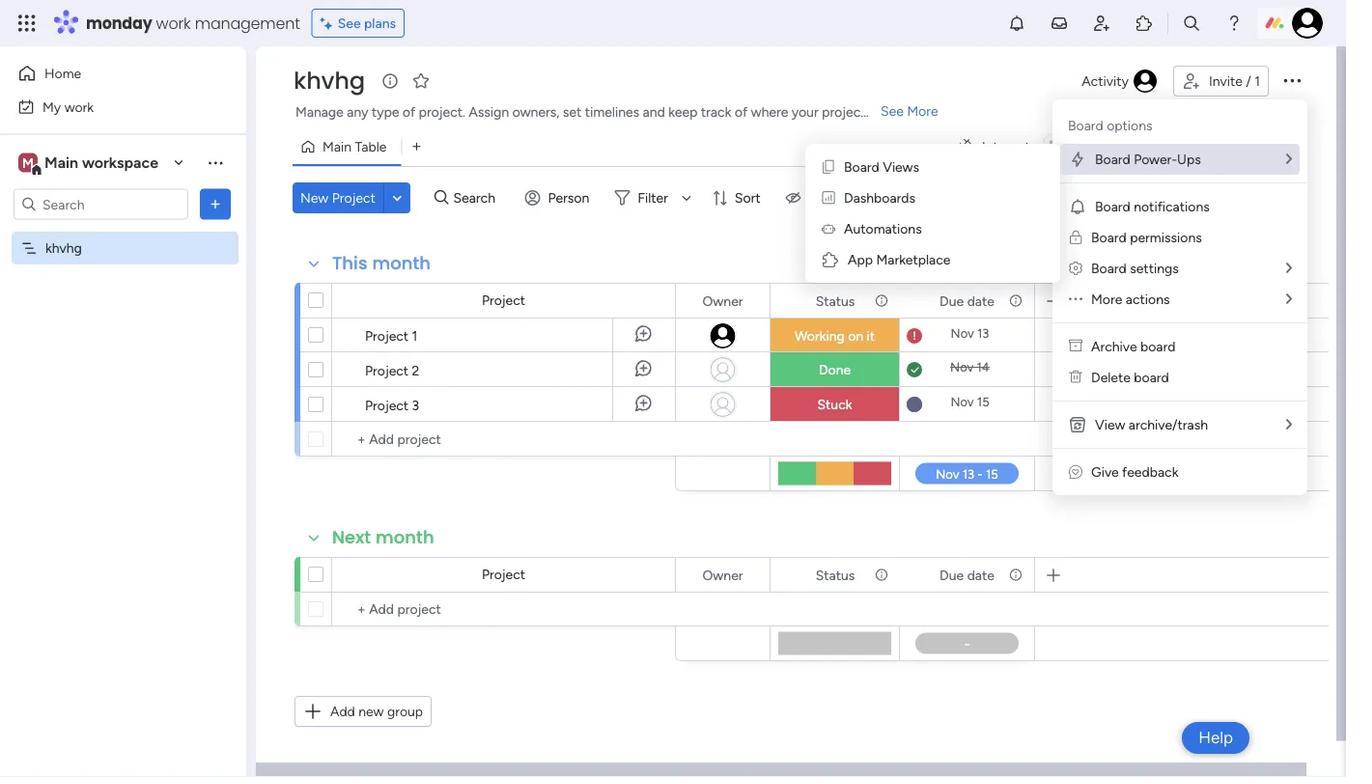 Task type: describe. For each thing, give the bounding box(es) containing it.
main workspace
[[44, 154, 158, 172]]

add new group button
[[295, 696, 432, 727]]

v2 search image
[[435, 187, 449, 209]]

see plans
[[338, 15, 396, 31]]

archive
[[1091, 339, 1137, 355]]

my work button
[[12, 91, 208, 122]]

+ Add project text field
[[342, 598, 666, 621]]

notifications image
[[1007, 14, 1027, 33]]

1 status field from the top
[[811, 290, 860, 311]]

0 vertical spatial khvhg
[[294, 65, 365, 97]]

work for my
[[64, 99, 94, 115]]

integrate
[[982, 139, 1038, 155]]

see more link
[[879, 101, 940, 121]]

actions
[[1126, 291, 1170, 308]]

new project button
[[293, 183, 383, 213]]

owners,
[[513, 104, 560, 120]]

app
[[848, 252, 873, 268]]

nov 13
[[951, 326, 989, 341]]

add new group
[[330, 704, 423, 720]]

more inside 'link'
[[907, 103, 939, 119]]

add view image
[[413, 140, 421, 154]]

home button
[[12, 58, 208, 89]]

feedback
[[1122, 464, 1179, 481]]

delete board
[[1091, 369, 1169, 386]]

nov for nov 14
[[950, 360, 974, 375]]

and
[[643, 104, 665, 120]]

owner for 2nd owner field from the bottom
[[703, 293, 743, 309]]

new project
[[300, 190, 376, 206]]

board options
[[1068, 117, 1153, 134]]

home
[[44, 65, 81, 82]]

main table button
[[293, 131, 401, 162]]

3
[[412, 397, 419, 413]]

more actions
[[1091, 291, 1170, 308]]

nov for nov 13
[[951, 326, 974, 341]]

table
[[355, 139, 387, 155]]

stands.
[[869, 104, 912, 120]]

my work
[[42, 99, 94, 115]]

board for board permissions
[[1091, 229, 1127, 246]]

sort
[[735, 190, 761, 206]]

13
[[977, 326, 989, 341]]

2
[[412, 362, 420, 379]]

see for see plans
[[338, 15, 361, 31]]

search everything image
[[1182, 14, 1202, 33]]

main for main table
[[323, 139, 352, 155]]

show board description image
[[379, 71, 402, 91]]

Search in workspace field
[[41, 193, 161, 215]]

2 of from the left
[[735, 104, 748, 120]]

v2 done deadline image
[[907, 361, 922, 379]]

dapulse archived image
[[1069, 339, 1083, 355]]

v2 delete line image
[[1069, 369, 1083, 386]]

manage any type of project. assign owners, set timelines and keep track of where your project stands.
[[296, 104, 912, 120]]

gary orlando image
[[1292, 8, 1323, 39]]

column information image for due date
[[1008, 567, 1024, 583]]

plans
[[364, 15, 396, 31]]

activity
[[1082, 73, 1129, 89]]

v2 views icon image
[[823, 159, 834, 175]]

board for board power-ups
[[1095, 151, 1131, 168]]

status for 1st status field from the bottom of the page
[[816, 567, 855, 583]]

group
[[387, 704, 423, 720]]

list arrow image
[[1287, 418, 1292, 432]]

board for archive board
[[1141, 339, 1176, 355]]

v2 overdue deadline image
[[907, 327, 922, 345]]

stuck
[[818, 396, 852, 413]]

project 2
[[365, 362, 420, 379]]

project.
[[419, 104, 466, 120]]

board for board options
[[1068, 117, 1104, 134]]

set
[[563, 104, 582, 120]]

Next month field
[[327, 525, 439, 551]]

working
[[795, 328, 845, 344]]

board for board views
[[844, 159, 880, 175]]

view
[[1095, 417, 1126, 433]]

+ Add project text field
[[342, 428, 666, 451]]

add
[[330, 704, 355, 720]]

project inside button
[[332, 190, 376, 206]]

main for main workspace
[[44, 154, 78, 172]]

1 of from the left
[[403, 104, 416, 120]]

monday work management
[[86, 12, 300, 34]]

board power-ups image
[[1068, 150, 1088, 169]]

dapulse admin menu image
[[1069, 260, 1083, 277]]

board for board notifications
[[1095, 198, 1131, 215]]

board notifications
[[1095, 198, 1210, 215]]

work for monday
[[156, 12, 191, 34]]

/
[[1246, 73, 1252, 89]]

1 due from the top
[[940, 293, 964, 309]]

manage
[[296, 104, 344, 120]]

views
[[883, 159, 920, 175]]

1 inside button
[[1255, 73, 1260, 89]]

month for next month
[[376, 525, 434, 550]]

see for see more
[[881, 103, 904, 119]]

app marketplace
[[848, 252, 951, 268]]

person
[[548, 190, 590, 206]]

give
[[1091, 464, 1119, 481]]

dashboards
[[844, 190, 916, 206]]

my
[[42, 99, 61, 115]]

options image
[[1281, 68, 1304, 92]]

khvhg field
[[289, 65, 370, 97]]

help button
[[1182, 722, 1250, 754]]

management
[[195, 12, 300, 34]]

workspace selection element
[[18, 151, 161, 176]]

ups
[[1177, 151, 1201, 168]]

2 due date field from the top
[[935, 565, 1000, 586]]

nov 14
[[950, 360, 990, 375]]

Search field
[[449, 184, 507, 212]]

invite / 1
[[1209, 73, 1260, 89]]

permissions
[[1130, 229, 1202, 246]]

options
[[1107, 117, 1153, 134]]

done
[[819, 362, 851, 378]]

m
[[22, 155, 34, 171]]

invite members image
[[1092, 14, 1112, 33]]

invite
[[1209, 73, 1243, 89]]

workspace
[[82, 154, 158, 172]]

board views
[[844, 159, 920, 175]]

filter
[[638, 190, 668, 206]]

1 owner field from the top
[[698, 290, 748, 311]]

track
[[701, 104, 732, 120]]

autopilot image
[[1159, 134, 1176, 158]]

v2 permission outline image
[[1070, 229, 1082, 246]]

activity button
[[1074, 66, 1166, 97]]

project 3
[[365, 397, 419, 413]]



Task type: locate. For each thing, give the bounding box(es) containing it.
more up views
[[907, 103, 939, 119]]

work right monday
[[156, 12, 191, 34]]

board right v2 permission outline icon
[[1091, 229, 1127, 246]]

main
[[323, 139, 352, 155], [44, 154, 78, 172]]

khvhg inside list box
[[45, 240, 82, 256]]

0 vertical spatial list arrow image
[[1287, 152, 1292, 166]]

1 vertical spatial 1
[[412, 327, 418, 344]]

1 due date from the top
[[940, 293, 995, 309]]

month for this month
[[372, 251, 431, 276]]

sort button
[[704, 183, 772, 213]]

1 vertical spatial khvhg
[[45, 240, 82, 256]]

15
[[977, 395, 990, 410]]

menu
[[1053, 99, 1308, 495]]

project
[[332, 190, 376, 206], [482, 292, 526, 309], [365, 327, 409, 344], [365, 362, 409, 379], [365, 397, 409, 413], [482, 566, 526, 583]]

delete
[[1091, 369, 1131, 386]]

board right v2 views icon
[[844, 159, 880, 175]]

list arrow image for board settings
[[1287, 261, 1292, 275]]

work right my
[[64, 99, 94, 115]]

workspace image
[[18, 152, 38, 173]]

date
[[967, 293, 995, 309], [967, 567, 995, 583]]

of right type
[[403, 104, 416, 120]]

list arrow image for board power-ups
[[1287, 152, 1292, 166]]

1 vertical spatial due date
[[940, 567, 995, 583]]

1 due date field from the top
[[935, 290, 1000, 311]]

status for 2nd status field from the bottom
[[816, 293, 855, 309]]

column information image up it
[[874, 293, 890, 309]]

nov left 14
[[950, 360, 974, 375]]

Due date field
[[935, 290, 1000, 311], [935, 565, 1000, 586]]

month right 'this' on the left of page
[[372, 251, 431, 276]]

board right dapulse admin menu image
[[1091, 260, 1127, 277]]

1 vertical spatial owner
[[703, 567, 743, 583]]

1 horizontal spatial of
[[735, 104, 748, 120]]

archive/trash
[[1129, 417, 1208, 433]]

column information image left the more dots image
[[1008, 293, 1024, 309]]

collapse board header image
[[1287, 139, 1303, 155]]

this
[[332, 251, 368, 276]]

arrow down image
[[675, 186, 698, 210]]

monday
[[86, 12, 152, 34]]

list arrow image
[[1287, 152, 1292, 166], [1287, 261, 1292, 275], [1287, 292, 1292, 306]]

it
[[867, 328, 875, 344]]

board permissions
[[1091, 229, 1202, 246]]

column information image for due date
[[1008, 293, 1024, 309]]

main inside workspace selection element
[[44, 154, 78, 172]]

give feedback
[[1091, 464, 1179, 481]]

1 vertical spatial due
[[940, 567, 964, 583]]

working on it
[[795, 328, 875, 344]]

help image
[[1225, 14, 1244, 33]]

2 vertical spatial nov
[[951, 395, 974, 410]]

main table
[[323, 139, 387, 155]]

2 column information image from the left
[[1008, 293, 1024, 309]]

on
[[848, 328, 864, 344]]

apps image
[[1135, 14, 1154, 33]]

khvhg
[[294, 65, 365, 97], [45, 240, 82, 256]]

date for second due date field from the top
[[967, 567, 995, 583]]

date for 2nd due date field from the bottom
[[967, 293, 995, 309]]

board for board settings
[[1091, 260, 1127, 277]]

0 vertical spatial status field
[[811, 290, 860, 311]]

v2 automations outline image
[[822, 221, 835, 237]]

board up delete board
[[1141, 339, 1176, 355]]

0 horizontal spatial see
[[338, 15, 361, 31]]

1 right /
[[1255, 73, 1260, 89]]

1 vertical spatial status
[[816, 567, 855, 583]]

2 owner from the top
[[703, 567, 743, 583]]

your
[[792, 104, 819, 120]]

nov for nov 15
[[951, 395, 974, 410]]

column information image for status
[[874, 567, 890, 583]]

of
[[403, 104, 416, 120], [735, 104, 748, 120]]

month right next
[[376, 525, 434, 550]]

1 horizontal spatial more
[[1091, 291, 1123, 308]]

owner for 1st owner field from the bottom of the page
[[703, 567, 743, 583]]

options image
[[206, 195, 225, 214]]

board for delete board
[[1134, 369, 1169, 386]]

add to favorites image
[[412, 71, 431, 90]]

column information image for status
[[874, 293, 890, 309]]

0 vertical spatial date
[[967, 293, 995, 309]]

1 horizontal spatial column information image
[[1008, 567, 1024, 583]]

1 horizontal spatial work
[[156, 12, 191, 34]]

column information image
[[874, 293, 890, 309], [1008, 293, 1024, 309]]

board notifications image
[[1068, 197, 1088, 216]]

see inside 'link'
[[881, 103, 904, 119]]

new
[[359, 704, 384, 720]]

dapulse integrations image
[[960, 140, 974, 154]]

1 column information image from the left
[[874, 567, 890, 583]]

of right track
[[735, 104, 748, 120]]

column information image
[[874, 567, 890, 583], [1008, 567, 1024, 583]]

2 status field from the top
[[811, 565, 860, 586]]

more right the more dots image
[[1091, 291, 1123, 308]]

archive board
[[1091, 339, 1176, 355]]

nov left 13
[[951, 326, 974, 341]]

0 vertical spatial 1
[[1255, 73, 1260, 89]]

0 vertical spatial owner field
[[698, 290, 748, 311]]

board
[[1068, 117, 1104, 134], [1095, 151, 1131, 168], [844, 159, 880, 175], [1095, 198, 1131, 215], [1091, 229, 1127, 246], [1091, 260, 1127, 277]]

marketplace
[[876, 252, 951, 268]]

board up "board power-ups" 'image'
[[1068, 117, 1104, 134]]

next month
[[332, 525, 434, 550]]

2 column information image from the left
[[1008, 567, 1024, 583]]

more dots image
[[1069, 291, 1083, 308]]

2 date from the top
[[967, 567, 995, 583]]

0 vertical spatial see
[[338, 15, 361, 31]]

inbox image
[[1050, 14, 1069, 33]]

2 due from the top
[[940, 567, 964, 583]]

notifications
[[1134, 198, 1210, 215]]

1 horizontal spatial see
[[881, 103, 904, 119]]

1 up 2 at the left top of page
[[412, 327, 418, 344]]

khvhg down search in workspace field
[[45, 240, 82, 256]]

hide button
[[778, 183, 849, 213]]

nov left "15"
[[951, 395, 974, 410]]

0 vertical spatial board
[[1141, 339, 1176, 355]]

1 horizontal spatial main
[[323, 139, 352, 155]]

0 vertical spatial due date field
[[935, 290, 1000, 311]]

board down archive board
[[1134, 369, 1169, 386]]

0 vertical spatial status
[[816, 293, 855, 309]]

menu containing board options
[[1053, 99, 1308, 495]]

hide
[[809, 190, 838, 206]]

0 vertical spatial month
[[372, 251, 431, 276]]

1 vertical spatial nov
[[950, 360, 974, 375]]

main inside button
[[323, 139, 352, 155]]

1 vertical spatial due date field
[[935, 565, 1000, 586]]

1 date from the top
[[967, 293, 995, 309]]

khvhg up manage in the left of the page
[[294, 65, 365, 97]]

status
[[816, 293, 855, 309], [816, 567, 855, 583]]

filter button
[[607, 183, 698, 213]]

board settings
[[1091, 260, 1179, 277]]

timelines
[[585, 104, 640, 120]]

0 horizontal spatial work
[[64, 99, 94, 115]]

0 horizontal spatial khvhg
[[45, 240, 82, 256]]

automations
[[844, 221, 922, 237]]

nov
[[951, 326, 974, 341], [950, 360, 974, 375], [951, 395, 974, 410]]

main left table on the left
[[323, 139, 352, 155]]

0 horizontal spatial main
[[44, 154, 78, 172]]

automate
[[1184, 139, 1244, 155]]

this month
[[332, 251, 431, 276]]

new
[[300, 190, 329, 206]]

0 vertical spatial due date
[[940, 293, 995, 309]]

board power-ups
[[1095, 151, 1201, 168]]

0 vertical spatial nov
[[951, 326, 974, 341]]

help
[[1199, 728, 1233, 748]]

nov 15
[[951, 395, 990, 410]]

see
[[338, 15, 361, 31], [881, 103, 904, 119]]

2 status from the top
[[816, 567, 855, 583]]

board right board notifications icon
[[1095, 198, 1131, 215]]

2 owner field from the top
[[698, 565, 748, 586]]

3 nov from the top
[[951, 395, 974, 410]]

1 horizontal spatial khvhg
[[294, 65, 365, 97]]

app marketplace image
[[821, 250, 840, 269]]

1
[[1255, 73, 1260, 89], [412, 327, 418, 344]]

project 1
[[365, 327, 418, 344]]

1 vertical spatial board
[[1134, 369, 1169, 386]]

v2 user feedback image
[[1069, 464, 1083, 481]]

more
[[907, 103, 939, 119], [1091, 291, 1123, 308]]

any
[[347, 104, 368, 120]]

person button
[[517, 183, 601, 213]]

workspace options image
[[206, 153, 225, 172]]

list arrow image for more actions
[[1287, 292, 1292, 306]]

settings
[[1130, 260, 1179, 277]]

1 vertical spatial status field
[[811, 565, 860, 586]]

0 horizontal spatial of
[[403, 104, 416, 120]]

1 nov from the top
[[951, 326, 974, 341]]

month inside this month field
[[372, 251, 431, 276]]

1 vertical spatial owner field
[[698, 565, 748, 586]]

where
[[751, 104, 789, 120]]

see inside button
[[338, 15, 361, 31]]

work inside button
[[64, 99, 94, 115]]

1 list arrow image from the top
[[1287, 152, 1292, 166]]

see left plans
[[338, 15, 361, 31]]

2 vertical spatial list arrow image
[[1287, 292, 1292, 306]]

2 nov from the top
[[950, 360, 974, 375]]

1 vertical spatial work
[[64, 99, 94, 115]]

1 vertical spatial date
[[967, 567, 995, 583]]

view archive/trash image
[[1068, 415, 1088, 435]]

Status field
[[811, 290, 860, 311], [811, 565, 860, 586]]

2 due date from the top
[[940, 567, 995, 583]]

Owner field
[[698, 290, 748, 311], [698, 565, 748, 586]]

1 horizontal spatial column information image
[[1008, 293, 1024, 309]]

see right project
[[881, 103, 904, 119]]

keep
[[669, 104, 698, 120]]

next
[[332, 525, 371, 550]]

0 horizontal spatial more
[[907, 103, 939, 119]]

invite / 1 button
[[1173, 66, 1269, 97]]

month
[[372, 251, 431, 276], [376, 525, 434, 550]]

angle down image
[[393, 191, 402, 205]]

1 status from the top
[[816, 293, 855, 309]]

0 horizontal spatial 1
[[412, 327, 418, 344]]

This month field
[[327, 251, 436, 276]]

power-
[[1134, 151, 1177, 168]]

board down board options
[[1095, 151, 1131, 168]]

1 owner from the top
[[703, 293, 743, 309]]

14
[[977, 360, 990, 375]]

0 vertical spatial more
[[907, 103, 939, 119]]

1 horizontal spatial 1
[[1255, 73, 1260, 89]]

1 column information image from the left
[[874, 293, 890, 309]]

select product image
[[17, 14, 37, 33]]

see more
[[881, 103, 939, 119]]

view archive/trash
[[1095, 417, 1208, 433]]

due
[[940, 293, 964, 309], [940, 567, 964, 583]]

1 vertical spatial list arrow image
[[1287, 261, 1292, 275]]

0 vertical spatial owner
[[703, 293, 743, 309]]

khvhg list box
[[0, 228, 246, 525]]

project
[[822, 104, 866, 120]]

month inside next month field
[[376, 525, 434, 550]]

main right the workspace icon
[[44, 154, 78, 172]]

1 vertical spatial see
[[881, 103, 904, 119]]

0 horizontal spatial column information image
[[874, 293, 890, 309]]

type
[[372, 104, 399, 120]]

0 vertical spatial work
[[156, 12, 191, 34]]

assign
[[469, 104, 509, 120]]

v2 overview line image
[[822, 190, 835, 206]]

3 list arrow image from the top
[[1287, 292, 1292, 306]]

0 horizontal spatial column information image
[[874, 567, 890, 583]]

2 list arrow image from the top
[[1287, 261, 1292, 275]]

option
[[0, 231, 246, 235]]

1 vertical spatial more
[[1091, 291, 1123, 308]]

0 vertical spatial due
[[940, 293, 964, 309]]

1 vertical spatial month
[[376, 525, 434, 550]]

see plans button
[[312, 9, 405, 38]]



Task type: vqa. For each thing, say whether or not it's contained in the screenshot.
subitems corresponding to Collapse all subitems
no



